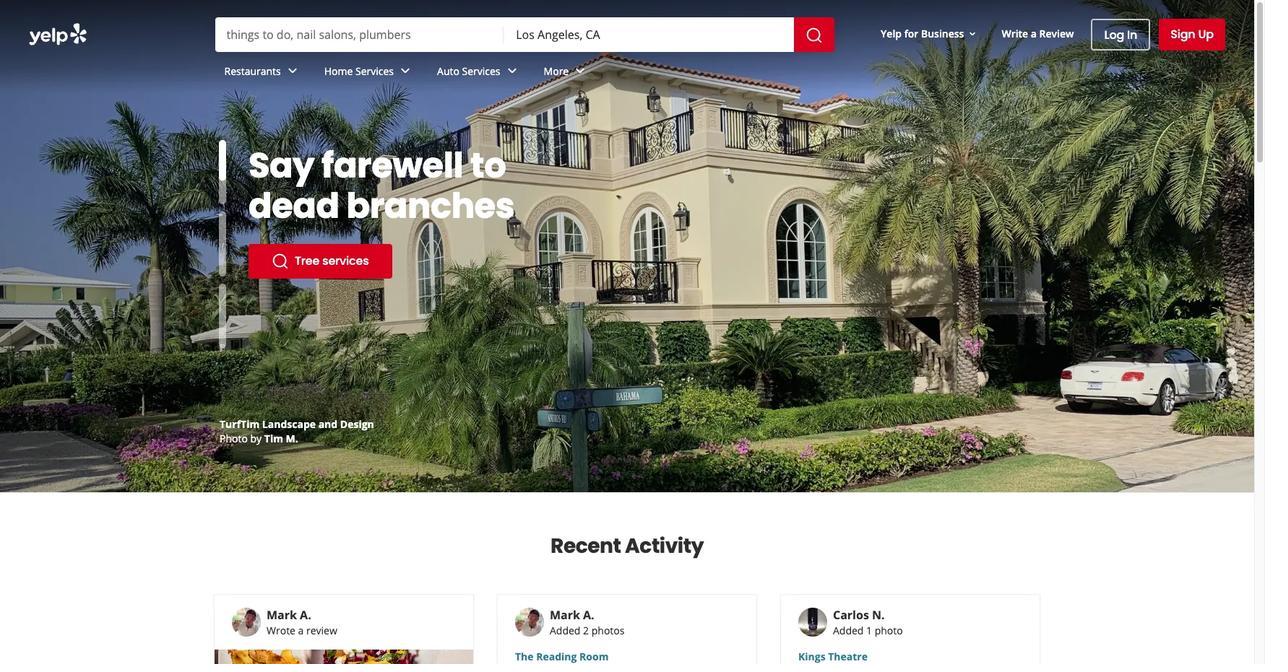 Task type: vqa. For each thing, say whether or not it's contained in the screenshot.
Mark A. Wrote a review's 'A.'
yes



Task type: describe. For each thing, give the bounding box(es) containing it.
select slide image
[[219, 119, 226, 183]]

by
[[250, 432, 262, 446]]

restaurants link
[[213, 52, 313, 94]]

log in
[[1105, 26, 1138, 43]]

wrote
[[267, 624, 296, 638]]

write a review link
[[996, 21, 1080, 47]]

1
[[866, 624, 872, 638]]

business
[[921, 26, 964, 40]]

kings theatre link
[[798, 650, 1022, 665]]

added for mark
[[550, 624, 581, 638]]

auto services link
[[426, 52, 532, 94]]

none field near
[[516, 27, 783, 43]]

sign
[[1171, 26, 1196, 43]]

photo of mark a. image for mark a. added 2 photos
[[515, 608, 544, 637]]

tree services link
[[249, 244, 392, 279]]

turftim landscape and design photo by tim m.
[[220, 418, 374, 446]]

tree services
[[295, 253, 369, 270]]

and
[[318, 418, 338, 431]]

search image
[[806, 26, 823, 44]]

a inside mark a. wrote a review
[[298, 624, 304, 638]]

24 chevron down v2 image
[[572, 62, 589, 80]]

24 chevron down v2 image for home services
[[397, 62, 414, 80]]

tree
[[295, 253, 319, 270]]

n.
[[872, 608, 885, 624]]

home
[[324, 64, 353, 78]]

tim m. link
[[264, 432, 298, 446]]

mark a. link for mark a. added 2 photos
[[550, 608, 594, 624]]

carlos n. link
[[833, 608, 885, 624]]

none search field inside search box
[[215, 17, 838, 52]]

restaurants
[[224, 64, 281, 78]]

kings theatre
[[798, 650, 868, 664]]

the
[[515, 650, 534, 664]]

24 chevron down v2 image for restaurants
[[284, 62, 301, 80]]

auto
[[437, 64, 460, 78]]

turftim
[[220, 418, 260, 431]]

say farewell to dead branches
[[249, 142, 515, 231]]

landscape
[[262, 418, 316, 431]]

recent activity
[[551, 533, 704, 561]]

yelp for business
[[881, 26, 964, 40]]

in
[[1127, 26, 1138, 43]]

tim
[[264, 432, 283, 446]]

a inside search box
[[1031, 26, 1037, 40]]

kings
[[798, 650, 826, 664]]

photo
[[220, 432, 248, 446]]

photos
[[592, 624, 625, 638]]

services for auto services
[[462, 64, 500, 78]]

carlos
[[833, 608, 869, 624]]

theatre
[[828, 650, 868, 664]]

yelp
[[881, 26, 902, 40]]

design
[[340, 418, 374, 431]]

room
[[580, 650, 609, 664]]

sign up link
[[1159, 19, 1226, 51]]

log
[[1105, 26, 1124, 43]]

explore recent activity section section
[[202, 494, 1052, 665]]

more
[[544, 64, 569, 78]]

photo
[[875, 624, 903, 638]]

none field find
[[227, 27, 493, 43]]



Task type: locate. For each thing, give the bounding box(es) containing it.
up
[[1198, 26, 1214, 43]]

a.
[[300, 608, 311, 624], [583, 608, 594, 624]]

the reading room link
[[515, 650, 739, 665]]

1 mark a. link from the left
[[267, 608, 311, 624]]

mark a. link up 2
[[550, 608, 594, 624]]

services right home
[[356, 64, 394, 78]]

added inside mark a. added 2 photos
[[550, 624, 581, 638]]

photo of mark a. image
[[232, 608, 261, 637], [515, 608, 544, 637]]

2 mark from the left
[[550, 608, 580, 624]]

write a review
[[1002, 26, 1074, 40]]

mark inside mark a. wrote a review
[[267, 608, 297, 624]]

services
[[322, 253, 369, 270]]

None field
[[227, 27, 493, 43], [516, 27, 783, 43]]

1 horizontal spatial added
[[833, 624, 864, 638]]

none search field containing sign up
[[0, 0, 1254, 94]]

m.
[[286, 432, 298, 446]]

activity
[[625, 533, 704, 561]]

Find text field
[[227, 27, 493, 43]]

added inside carlos n. added 1 photo
[[833, 624, 864, 638]]

1 horizontal spatial photo of mark a. image
[[515, 608, 544, 637]]

0 horizontal spatial mark a. link
[[267, 608, 311, 624]]

a. inside mark a. added 2 photos
[[583, 608, 594, 624]]

24 chevron down v2 image inside home services link
[[397, 62, 414, 80]]

recent
[[551, 533, 621, 561]]

0 horizontal spatial photo of mark a. image
[[232, 608, 261, 637]]

1 horizontal spatial 24 chevron down v2 image
[[397, 62, 414, 80]]

review
[[1040, 26, 1074, 40]]

0 horizontal spatial services
[[356, 64, 394, 78]]

3 24 chevron down v2 image from the left
[[503, 62, 521, 80]]

the reading room
[[515, 650, 609, 664]]

services
[[356, 64, 394, 78], [462, 64, 500, 78]]

turftim landscape and design link
[[220, 418, 374, 431]]

mark up the reading room
[[550, 608, 580, 624]]

photo of mark a. image up the
[[515, 608, 544, 637]]

home services
[[324, 64, 394, 78]]

1 horizontal spatial services
[[462, 64, 500, 78]]

1 added from the left
[[550, 624, 581, 638]]

24 chevron down v2 image right restaurants
[[284, 62, 301, 80]]

Near text field
[[516, 27, 783, 43]]

24 search v2 image
[[272, 253, 289, 270]]

sign up
[[1171, 26, 1214, 43]]

0 horizontal spatial added
[[550, 624, 581, 638]]

24 chevron down v2 image for auto services
[[503, 62, 521, 80]]

for
[[904, 26, 919, 40]]

24 chevron down v2 image inside auto services link
[[503, 62, 521, 80]]

2 services from the left
[[462, 64, 500, 78]]

a
[[1031, 26, 1037, 40], [298, 624, 304, 638]]

say
[[249, 142, 315, 190]]

explore banner section banner
[[0, 0, 1254, 493]]

photo of carlos n. image
[[798, 608, 827, 637]]

2 mark a. link from the left
[[550, 608, 594, 624]]

mark a. link
[[267, 608, 311, 624], [550, 608, 594, 624]]

2 a. from the left
[[583, 608, 594, 624]]

0 horizontal spatial 24 chevron down v2 image
[[284, 62, 301, 80]]

2 added from the left
[[833, 624, 864, 638]]

added down carlos
[[833, 624, 864, 638]]

0 horizontal spatial mark
[[267, 608, 297, 624]]

1 horizontal spatial a.
[[583, 608, 594, 624]]

services inside home services link
[[356, 64, 394, 78]]

mark a. wrote a review
[[267, 608, 337, 638]]

mark
[[267, 608, 297, 624], [550, 608, 580, 624]]

2 horizontal spatial 24 chevron down v2 image
[[503, 62, 521, 80]]

2
[[583, 624, 589, 638]]

a right wrote
[[298, 624, 304, 638]]

16 chevron down v2 image
[[967, 28, 979, 40]]

None search field
[[0, 0, 1254, 94]]

home services link
[[313, 52, 426, 94]]

mark a. link for mark a. wrote a review
[[267, 608, 311, 624]]

24 chevron down v2 image inside restaurants link
[[284, 62, 301, 80]]

None search field
[[215, 17, 838, 52]]

services inside auto services link
[[462, 64, 500, 78]]

more link
[[532, 52, 601, 94]]

added for carlos
[[833, 624, 864, 638]]

2 24 chevron down v2 image from the left
[[397, 62, 414, 80]]

photo of mark a. image for mark a. wrote a review
[[232, 608, 261, 637]]

1 photo of mark a. image from the left
[[232, 608, 261, 637]]

mark a. added 2 photos
[[550, 608, 625, 638]]

mark a. link up wrote
[[267, 608, 311, 624]]

farewell
[[322, 142, 463, 190]]

1 services from the left
[[356, 64, 394, 78]]

1 horizontal spatial a
[[1031, 26, 1037, 40]]

mark inside mark a. added 2 photos
[[550, 608, 580, 624]]

a. up 2
[[583, 608, 594, 624]]

carlos n. added 1 photo
[[833, 608, 903, 638]]

yelp for business button
[[875, 21, 985, 47]]

a. for mark a. added 2 photos
[[583, 608, 594, 624]]

added left 2
[[550, 624, 581, 638]]

1 mark from the left
[[267, 608, 297, 624]]

a right the write
[[1031, 26, 1037, 40]]

to
[[470, 142, 506, 190]]

a. for mark a. wrote a review
[[300, 608, 311, 624]]

24 chevron down v2 image right auto services
[[503, 62, 521, 80]]

0 horizontal spatial a.
[[300, 608, 311, 624]]

added
[[550, 624, 581, 638], [833, 624, 864, 638]]

business categories element
[[213, 52, 1226, 94]]

1 vertical spatial a
[[298, 624, 304, 638]]

0 vertical spatial a
[[1031, 26, 1037, 40]]

1 horizontal spatial mark
[[550, 608, 580, 624]]

1 horizontal spatial none field
[[516, 27, 783, 43]]

1 a. from the left
[[300, 608, 311, 624]]

photo of mark a. image left wrote
[[232, 608, 261, 637]]

24 chevron down v2 image
[[284, 62, 301, 80], [397, 62, 414, 80], [503, 62, 521, 80]]

log in link
[[1092, 19, 1151, 51]]

1 horizontal spatial mark a. link
[[550, 608, 594, 624]]

1 none field from the left
[[227, 27, 493, 43]]

services right auto
[[462, 64, 500, 78]]

dead
[[249, 182, 339, 231]]

branches
[[347, 182, 515, 231]]

mark up wrote
[[267, 608, 297, 624]]

services for home services
[[356, 64, 394, 78]]

a. inside mark a. wrote a review
[[300, 608, 311, 624]]

auto services
[[437, 64, 500, 78]]

mark for mark a. wrote a review
[[267, 608, 297, 624]]

0 horizontal spatial none field
[[227, 27, 493, 43]]

review
[[306, 624, 337, 638]]

2 none field from the left
[[516, 27, 783, 43]]

a. up review
[[300, 608, 311, 624]]

reading
[[536, 650, 577, 664]]

write
[[1002, 26, 1028, 40]]

1 24 chevron down v2 image from the left
[[284, 62, 301, 80]]

24 chevron down v2 image left auto
[[397, 62, 414, 80]]

mark for mark a. added 2 photos
[[550, 608, 580, 624]]

0 horizontal spatial a
[[298, 624, 304, 638]]

2 photo of mark a. image from the left
[[515, 608, 544, 637]]



